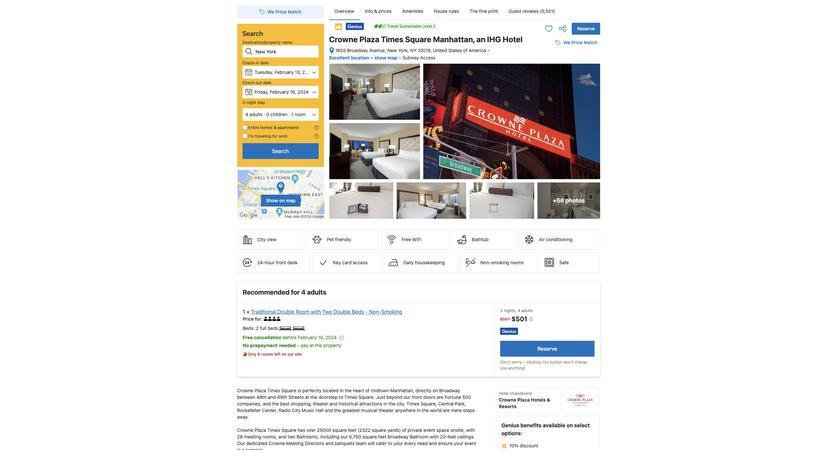 Task type: describe. For each thing, give the bounding box(es) containing it.
1 horizontal spatial theater
[[379, 408, 394, 413]]

rules
[[449, 8, 459, 14]]

show
[[375, 55, 387, 60]]

banquets
[[335, 441, 355, 446]]

previous image
[[514, 108, 522, 116]]

1 horizontal spatial at
[[310, 343, 314, 348]]

square inside amazing hotel for the price. right at time square and views awwsome
[[550, 98, 564, 104]]

2 vertical spatial our
[[341, 434, 348, 440]]

america inside 1605 broadway avenue, new york, ny 10019, united states of america – excellent location – show map – subway access
[[469, 48, 486, 53]]

access
[[421, 55, 436, 60]]

match for we price match dropdown button to the top
[[288, 9, 302, 15]]

4 inside dropdown button
[[245, 112, 248, 117]]

price for we price match dropdown button to the top
[[276, 9, 287, 15]]

access
[[353, 260, 368, 265]]

the up 'center,'
[[272, 401, 279, 407]]

2 horizontal spatial feet
[[448, 434, 456, 440]]

search inside button
[[272, 148, 289, 154]]

next image
[[589, 108, 597, 116]]

1 vertical spatial are
[[443, 408, 450, 413]]

on inside crowne plaza times square is perfectly located in the heart of midtown manhattan, directly on broadway between 48th and 49th streets at the doorstep to times square. just beyond our front doors are fortune 500 companies, and the best shopping, theater and historical attractions in the city. times square, central park, rockefeller center, radio city music hall and the greatest musical theater anywhere in the world are mere steps away. crowne plaza times square has over 25000 square feet (2322 square yards) of private event space onsite, with 28 meeting rooms, and two ballrooms, including our 6,750 square feet broadway ballroom with 20-feet ceilings. our dedicated crowne meeting directors and banquets team will cater to your every need and ensure your event is a
[[433, 388, 438, 393]]

10%
[[510, 443, 519, 449]]

1 double from the left
[[277, 309, 295, 315]]

genius
[[502, 422, 519, 428]]

2 vertical spatial 2024
[[326, 335, 337, 340]]

daily housekeeping button
[[383, 253, 458, 273]]

smoking
[[491, 260, 509, 265]]

1 occupancy image from the left
[[272, 317, 277, 321]]

wifi
[[412, 237, 422, 242]]

square for manhattan,
[[405, 35, 432, 44]]

$501
[[512, 315, 529, 323]]

front inside crowne plaza times square is perfectly located in the heart of midtown manhattan, directly on broadway between 48th and 49th streets at the doorstep to times square. just beyond our front doors are fortune 500 companies, and the best shopping, theater and historical attractions in the city. times square, central park, rockefeller center, radio city music hall and the greatest musical theater anywhere in the world are mere steps away. crowne plaza times square has over 25000 square feet (2322 square yards) of private event space onsite, with 28 meeting rooms, and two ballrooms, including our 6,750 square feet broadway ballroom with 20-feet ceilings. our dedicated crowne meeting directors and banquets team will cater to your every need and ensure your event is a
[[412, 394, 422, 400]]

crowne up 28 at the left of the page
[[237, 427, 253, 433]]

times up new
[[381, 35, 404, 44]]

+56 photos
[[553, 197, 585, 204]]

good
[[567, 71, 581, 77]]

anywhere
[[395, 408, 416, 413]]

the down beyond
[[389, 401, 396, 407]]

1 vertical spatial states
[[552, 131, 564, 136]]

1 horizontal spatial manhattan,
[[433, 35, 475, 44]]

check-out date
[[242, 80, 271, 85]]

0 horizontal spatial to
[[339, 394, 343, 400]]

0 vertical spatial is
[[298, 388, 301, 393]]

show on map
[[266, 198, 296, 203]]

guest reviews (5,501)
[[509, 8, 555, 14]]

1 horizontal spatial broadway
[[388, 434, 409, 440]]

we'll show you stays where you can have the entire place to yourself image
[[314, 125, 319, 130]]

including
[[320, 434, 340, 440]]

2 double from the left
[[334, 309, 351, 315]]

in right located on the bottom
[[340, 388, 344, 393]]

safe button
[[540, 253, 600, 273]]

times up anywhere
[[407, 401, 420, 407]]

4 adults · 0 children · 1 room
[[245, 112, 306, 117]]

1 vertical spatial 2
[[256, 326, 259, 331]]

1 · from the left
[[264, 112, 265, 117]]

guest
[[509, 8, 522, 14]]

directly
[[416, 388, 432, 393]]

1 horizontal spatial we
[[564, 40, 571, 45]]

2 vertical spatial february
[[298, 335, 317, 340]]

48th
[[257, 394, 267, 400]]

air
[[539, 237, 545, 242]]

nights,
[[504, 308, 517, 313]]

desk
[[287, 260, 298, 265]]

left
[[274, 352, 281, 357]]

0 vertical spatial we price match button
[[257, 6, 304, 18]]

front inside button
[[276, 260, 286, 265]]

location!
[[539, 148, 559, 154]]

0 horizontal spatial is
[[237, 447, 241, 450]]

homes
[[260, 125, 273, 130]]

0 vertical spatial hotel
[[503, 35, 523, 44]]

2 · from the left
[[289, 112, 290, 117]]

:
[[261, 316, 263, 322]]

0 horizontal spatial feet
[[348, 427, 357, 433]]

times up historical
[[345, 394, 357, 400]]

1 horizontal spatial &
[[374, 8, 378, 14]]

plaza for crowne plaza times square is perfectly located in the heart of midtown manhattan, directly on broadway between 48th and 49th streets at the doorstep to times square. just beyond our front doors are fortune 500 companies, and the best shopping, theater and historical attractions in the city. times square, central park, rockefeller center, radio city music hall and the greatest musical theater anywhere in the world are mere steps away. crowne plaza times square has over 25000 square feet (2322 square yards) of private event space onsite, with 28 meeting rooms, and two ballrooms, including our 6,750 square feet broadway ballroom with 20-feet ceilings. our dedicated crowne meeting directors and banquets team will cater to your every need and ensure your event is a 
[[255, 388, 266, 393]]

view
[[267, 237, 277, 242]]

date for check-in date
[[260, 60, 269, 65]]

2 horizontal spatial our
[[404, 394, 411, 400]]

1 vertical spatial with
[[466, 427, 475, 433]]

if you select this option, we'll show you popular business travel features like breakfast, wifi and free parking. image
[[314, 134, 319, 139]]

safe
[[560, 260, 569, 265]]

photos
[[566, 197, 585, 204]]

on inside genius benefits available on select options:
[[567, 422, 573, 428]]

plaza for crowne plaza hotels & resorts
[[518, 397, 530, 403]]

crowne for crowne plaza times square manhattan, an ihg hotel
[[329, 35, 358, 44]]

the fine print
[[470, 8, 498, 14]]

manhattan, inside crowne plaza times square is perfectly located in the heart of midtown manhattan, directly on broadway between 48th and 49th streets at the doorstep to times square. just beyond our front doors are fortune 500 companies, and the best shopping, theater and historical attractions in the city. times square, central park, rockefeller center, radio city music hall and the greatest musical theater anywhere in the world are mere steps away. crowne plaza times square has over 25000 square feet (2322 square yards) of private event space onsite, with 28 meeting rooms, and two ballrooms, including our 6,750 square feet broadway ballroom with 20-feet ceilings. our dedicated crowne meeting directors and banquets team will cater to your every need and ensure your event is a
[[390, 388, 415, 393]]

hotel
[[542, 93, 552, 98]]

name:
[[282, 40, 293, 45]]

the inside amazing hotel for the price. right at time square and views awwsome
[[560, 93, 567, 98]]

daily housekeeping
[[404, 260, 445, 265]]

cater
[[376, 441, 387, 446]]

free for free wifi
[[402, 237, 411, 242]]

– down york,
[[399, 55, 401, 60]]

kevin
[[532, 124, 542, 129]]

york,
[[398, 48, 409, 53]]

reviews inside good 5,501 reviews
[[566, 77, 581, 82]]

destination/property name:
[[242, 40, 293, 45]]

1605
[[335, 48, 346, 53]]

adults inside dropdown button
[[250, 112, 263, 117]]

team
[[356, 441, 367, 446]]

in inside search section
[[256, 60, 259, 65]]

1 horizontal spatial excellent
[[517, 148, 538, 154]]

and down including
[[326, 441, 334, 446]]

0 horizontal spatial search
[[242, 30, 263, 37]]

friendly
[[335, 237, 351, 242]]

ny
[[410, 48, 417, 53]]

3
[[500, 308, 503, 313]]

scored 7.8 element
[[583, 71, 594, 82]]

and right need
[[429, 441, 437, 446]]

search section
[[235, 0, 327, 220]]

0 vertical spatial theater
[[313, 401, 328, 407]]

housekeeping
[[415, 260, 445, 265]]

& inside crowne plaza hotels & resorts
[[547, 397, 551, 403]]

awwsome
[[524, 103, 543, 109]]

adults for 3
[[522, 308, 533, 313]]

ihg
[[487, 35, 501, 44]]

between
[[237, 394, 255, 400]]

– inside don't worry – clicking this button won't charge you anything!
[[523, 360, 526, 365]]

price for we price match dropdown button to the right
[[572, 40, 583, 45]]

-
[[366, 309, 368, 315]]

city inside crowne plaza times square is perfectly located in the heart of midtown manhattan, directly on broadway between 48th and 49th streets at the doorstep to times square. just beyond our front doors are fortune 500 companies, and the best shopping, theater and historical attractions in the city. times square, central park, rockefeller center, radio city music hall and the greatest musical theater anywhere in the world are mere steps away. crowne plaza times square has over 25000 square feet (2322 square yards) of private event space onsite, with 28 meeting rooms, and two ballrooms, including our 6,750 square feet broadway ballroom with 20-feet ceilings. our dedicated crowne meeting directors and banquets team will cater to your every need and ensure your event is a
[[292, 408, 301, 413]]

has
[[298, 427, 305, 433]]

1
[[291, 112, 294, 117]]

2024 for tuesday, february 13, 2024
[[302, 69, 314, 75]]

meeting
[[286, 441, 304, 446]]

square up will
[[363, 434, 377, 440]]

square up including
[[332, 427, 347, 433]]

the fine print link
[[465, 3, 504, 20]]

times up rooms,
[[267, 427, 280, 433]]

hotels
[[531, 397, 546, 403]]

options:
[[502, 430, 523, 436]]

ballrooms,
[[297, 434, 319, 440]]

1 ×
[[243, 309, 250, 315]]

the down 10, at left
[[315, 343, 322, 348]]

entire homes & apartments
[[248, 125, 299, 130]]

1 horizontal spatial america
[[570, 131, 585, 136]]

in down "just"
[[384, 401, 387, 407]]

city inside city view button
[[257, 237, 266, 242]]

key
[[333, 260, 341, 265]]

1 horizontal spatial event
[[465, 441, 477, 446]]

subway
[[403, 55, 419, 60]]

click to open map view image
[[329, 47, 334, 54]]

air conditioning
[[539, 237, 573, 242]]

overview
[[335, 8, 354, 14]]

united inside 1605 broadway avenue, new york, ny 10019, united states of america – excellent location – show map – subway access
[[433, 48, 447, 53]]

49th
[[277, 394, 287, 400]]

at inside crowne plaza times square is perfectly located in the heart of midtown manhattan, directly on broadway between 48th and 49th streets at the doorstep to times square. just beyond our front doors are fortune 500 companies, and the best shopping, theater and historical attractions in the city. times square, central park, rockefeller center, radio city music hall and the greatest musical theater anywhere in the world are mere steps away. crowne plaza times square has over 25000 square feet (2322 square yards) of private event space onsite, with 28 meeting rooms, and two ballrooms, including our 6,750 square feet broadway ballroom with 20-feet ceilings. our dedicated crowne meeting directors and banquets team will cater to your every need and ensure your event is a
[[305, 394, 309, 400]]

0 horizontal spatial non-
[[369, 309, 382, 315]]

7.8
[[585, 74, 592, 80]]

check- for out
[[242, 80, 256, 85]]

streets
[[289, 394, 304, 400]]

no
[[243, 343, 249, 348]]

0 vertical spatial with
[[311, 309, 321, 315]]

worry
[[512, 360, 522, 365]]

plaza up meeting
[[255, 427, 266, 433]]

more details on meals and payment options image
[[339, 336, 344, 340]]

2 occupancy image from the left
[[277, 317, 281, 321]]

square for is
[[282, 388, 297, 393]]

$557
[[500, 317, 510, 322]]

13
[[247, 71, 251, 75]]

non- inside button
[[481, 260, 491, 265]]

28
[[237, 434, 243, 440]]

out
[[256, 80, 262, 85]]

of inside 1605 broadway avenue, new york, ny 10019, united states of america – excellent location – show map – subway access
[[463, 48, 468, 53]]

new
[[388, 48, 397, 53]]

and left two
[[279, 434, 286, 440]]

pet friendly
[[327, 237, 351, 242]]

you
[[500, 366, 507, 371]]

for up room
[[291, 289, 300, 296]]

the down historical
[[334, 408, 341, 413]]

card
[[342, 260, 352, 265]]

space
[[437, 427, 449, 433]]

– left pay
[[297, 343, 300, 348]]

house
[[434, 8, 448, 14]]

fine
[[479, 8, 487, 14]]

info
[[365, 8, 373, 14]]

february for tuesday,
[[275, 69, 294, 75]]

city view
[[257, 237, 277, 242]]

and up 'center,'
[[263, 401, 271, 407]]

free wifi
[[402, 237, 422, 242]]

1 horizontal spatial 2
[[433, 24, 436, 29]]

1 vertical spatial broadway
[[440, 388, 460, 393]]



Task type: locate. For each thing, give the bounding box(es) containing it.
2 occupancy image from the left
[[268, 317, 272, 321]]

free up no in the bottom left of the page
[[243, 335, 253, 340]]

1 horizontal spatial free
[[402, 237, 411, 242]]

map inside 1605 broadway avenue, new york, ny 10019, united states of america – excellent location – show map – subway access
[[388, 55, 398, 60]]

plaza down chain/brand
[[518, 397, 530, 403]]

genius benefits available on select options:
[[502, 422, 590, 436]]

& right "info"
[[374, 8, 378, 14]]

the down square,
[[422, 408, 429, 413]]

reviews right 5,501
[[566, 77, 581, 82]]

ceilings.
[[457, 434, 475, 440]]

square
[[405, 35, 432, 44], [282, 388, 297, 393], [282, 427, 297, 433]]

our
[[288, 352, 294, 357], [404, 394, 411, 400], [341, 434, 348, 440]]

beds
[[268, 326, 278, 331]]

1 vertical spatial match
[[584, 40, 598, 45]]

&
[[374, 8, 378, 14], [274, 125, 277, 130], [547, 397, 551, 403]]

over
[[307, 427, 316, 433]]

free wifi button
[[382, 229, 449, 250]]

9.4
[[585, 148, 592, 154]]

your left every
[[394, 441, 403, 446]]

and left views
[[565, 98, 573, 104]]

0 vertical spatial price
[[276, 9, 287, 15]]

2 horizontal spatial adults
[[522, 308, 533, 313]]

1 vertical spatial &
[[274, 125, 277, 130]]

0 horizontal spatial united
[[433, 48, 447, 53]]

0 vertical spatial excellent
[[329, 55, 350, 60]]

overview link
[[329, 3, 360, 20]]

0 horizontal spatial your
[[394, 441, 403, 446]]

1 vertical spatial united
[[539, 131, 551, 136]]

1 horizontal spatial 4
[[301, 289, 306, 296]]

crowne plaza hotels & resorts
[[499, 397, 551, 409]]

1 horizontal spatial to
[[388, 441, 393, 446]]

we price match for we price match dropdown button to the top
[[268, 9, 302, 15]]

directors
[[305, 441, 324, 446]]

1 vertical spatial is
[[237, 447, 241, 450]]

states right '10019,'
[[449, 48, 462, 53]]

– left show
[[371, 55, 373, 60]]

0 vertical spatial 2024
[[302, 69, 314, 75]]

feet
[[348, 427, 357, 433], [378, 434, 387, 440], [448, 434, 456, 440]]

search
[[242, 30, 263, 37], [272, 148, 289, 154]]

·
[[264, 112, 265, 117], [289, 112, 290, 117]]

on right left
[[282, 352, 287, 357]]

for inside search section
[[272, 134, 278, 139]]

1 vertical spatial to
[[388, 441, 393, 446]]

bathtub
[[472, 237, 489, 242]]

adults up $501
[[522, 308, 533, 313]]

1 vertical spatial non-
[[369, 309, 382, 315]]

stay
[[257, 100, 265, 105]]

match down reserve button
[[584, 40, 598, 45]]

0 horizontal spatial front
[[276, 260, 286, 265]]

3-
[[242, 100, 247, 105]]

4 down 3-
[[245, 112, 248, 117]]

excellent inside 1605 broadway avenue, new york, ny 10019, united states of america – excellent location – show map – subway access
[[329, 55, 350, 60]]

1 vertical spatial hotel
[[499, 391, 509, 396]]

price inside search section
[[276, 9, 287, 15]]

charge
[[575, 360, 588, 365]]

0 vertical spatial square
[[405, 35, 432, 44]]

24-
[[257, 260, 265, 265]]

double right 'two'
[[334, 309, 351, 315]]

shopping,
[[291, 401, 312, 407]]

1 vertical spatial 4
[[301, 289, 306, 296]]

date right out
[[263, 80, 271, 85]]

2 vertical spatial square
[[282, 427, 297, 433]]

crowne up resorts at the right bottom of page
[[499, 397, 517, 403]]

we price match button up "name:"
[[257, 6, 304, 18]]

0 vertical spatial map
[[388, 55, 398, 60]]

our up city.
[[404, 394, 411, 400]]

views
[[574, 98, 585, 104]]

1 vertical spatial we
[[564, 40, 571, 45]]

map down new
[[388, 55, 398, 60]]

0 horizontal spatial broadway
[[347, 48, 368, 53]]

don't
[[500, 360, 511, 365]]

rooms
[[511, 260, 524, 265], [261, 352, 273, 357]]

0 horizontal spatial states
[[449, 48, 462, 53]]

are down central
[[443, 408, 450, 413]]

1 horizontal spatial we price match button
[[553, 37, 600, 49]]

1 vertical spatial our
[[404, 394, 411, 400]]

0 horizontal spatial excellent
[[329, 55, 350, 60]]

1 vertical spatial square
[[282, 388, 297, 393]]

february left 13, on the left of page
[[275, 69, 294, 75]]

price up "name:"
[[276, 9, 287, 15]]

and left 49th
[[268, 394, 276, 400]]

valign  initial image
[[335, 23, 343, 31]]

2 right level
[[433, 24, 436, 29]]

apartments
[[278, 125, 299, 130]]

we price match
[[268, 9, 302, 15], [564, 40, 598, 45]]

is
[[298, 388, 301, 393], [237, 447, 241, 450]]

map inside search section
[[286, 198, 296, 203]]

2 check- from the top
[[242, 80, 256, 85]]

reserve for reserve button
[[577, 26, 595, 31]]

check- for in
[[242, 60, 256, 65]]

no prepayment needed – pay at the property
[[243, 343, 342, 348]]

1 vertical spatial reviews
[[566, 77, 581, 82]]

2 vertical spatial broadway
[[388, 434, 409, 440]]

0 vertical spatial match
[[288, 9, 302, 15]]

10,
[[318, 335, 324, 340]]

center,
[[262, 408, 278, 413]]

5,501
[[555, 77, 565, 82]]

price down reserve button
[[572, 40, 583, 45]]

1 your from the left
[[394, 441, 403, 446]]

states up location!
[[552, 131, 564, 136]]

in
[[256, 60, 259, 65], [340, 388, 344, 393], [384, 401, 387, 407], [417, 408, 421, 413]]

2 horizontal spatial 4
[[518, 308, 520, 313]]

is left a
[[237, 447, 241, 450]]

february for friday,
[[270, 89, 289, 95]]

feet up 6,750
[[348, 427, 357, 433]]

match for we price match dropdown button to the right
[[584, 40, 598, 45]]

we price match button down reserve button
[[553, 37, 600, 49]]

for inside amazing hotel for the price. right at time square and views awwsome
[[553, 93, 559, 98]]

will
[[368, 441, 375, 446]]

check- down '13'
[[242, 80, 256, 85]]

tuesday, february 13, 2024
[[255, 69, 314, 75]]

best
[[280, 401, 290, 407]]

to
[[339, 394, 343, 400], [388, 441, 393, 446]]

won't
[[564, 360, 574, 365]]

1 vertical spatial front
[[412, 394, 422, 400]]

+56
[[553, 197, 564, 204]]

0 horizontal spatial reserve
[[538, 346, 557, 352]]

0 horizontal spatial event
[[424, 427, 435, 433]]

adults for recommended
[[307, 289, 327, 296]]

united down kevin in the right top of the page
[[539, 131, 551, 136]]

0 vertical spatial united
[[433, 48, 447, 53]]

rooms inside button
[[511, 260, 524, 265]]

crowne down rooms,
[[269, 441, 285, 446]]

on inside search section
[[279, 198, 285, 203]]

reserve for "reserve" link
[[538, 346, 557, 352]]

right
[[524, 98, 534, 104]]

the left heart
[[345, 388, 352, 393]]

reviews inside guest reviews (5,501) link
[[523, 8, 539, 14]]

0 horizontal spatial theater
[[313, 401, 328, 407]]

times up 49th
[[267, 388, 280, 393]]

1 horizontal spatial front
[[412, 394, 422, 400]]

1 vertical spatial excellent
[[517, 148, 538, 154]]

excellent left location!
[[517, 148, 538, 154]]

on
[[279, 198, 285, 203], [282, 352, 287, 357], [433, 388, 438, 393], [567, 422, 573, 428]]

2024 right 16,
[[298, 89, 309, 95]]

and
[[565, 98, 573, 104], [268, 394, 276, 400], [263, 401, 271, 407], [330, 401, 338, 407], [325, 408, 333, 413], [279, 434, 286, 440], [326, 441, 334, 446], [429, 441, 437, 446]]

0 horizontal spatial free
[[243, 335, 253, 340]]

0 horizontal spatial manhattan,
[[390, 388, 415, 393]]

america down an on the top of the page
[[469, 48, 486, 53]]

rooms for smoking
[[511, 260, 524, 265]]

dedicated
[[246, 441, 268, 446]]

feet up cater
[[378, 434, 387, 440]]

Where are you going? field
[[253, 46, 319, 57]]

1 horizontal spatial reviews
[[566, 77, 581, 82]]

away.
[[237, 414, 249, 420]]

onsite,
[[451, 427, 465, 433]]

info & prices link
[[360, 3, 397, 20]]

the left price.
[[560, 93, 567, 98]]

hotel
[[503, 35, 523, 44], [499, 391, 509, 396]]

0 horizontal spatial we price match
[[268, 9, 302, 15]]

4 for recommended for 4 adults
[[301, 289, 306, 296]]

crowne up "between"
[[237, 388, 253, 393]]

travel sustainable level 2
[[387, 24, 436, 29]]

4 for 3 nights, 4 adults
[[518, 308, 520, 313]]

crowne up 1605 at the top left of page
[[329, 35, 358, 44]]

1 vertical spatial date
[[263, 80, 271, 85]]

at left time
[[535, 98, 539, 104]]

1 horizontal spatial feet
[[378, 434, 387, 440]]

rooms right the smoking
[[511, 260, 524, 265]]

broadway down yards)
[[388, 434, 409, 440]]

1 horizontal spatial non-
[[481, 260, 491, 265]]

1 horizontal spatial map
[[388, 55, 398, 60]]

1 occupancy image from the left
[[264, 317, 268, 321]]

0 vertical spatial states
[[449, 48, 462, 53]]

rated good element
[[517, 70, 581, 78]]

free left wifi
[[402, 237, 411, 242]]

reserve inside button
[[577, 26, 595, 31]]

states
[[449, 48, 462, 53], [552, 131, 564, 136]]

at right pay
[[310, 343, 314, 348]]

1 vertical spatial reserve
[[538, 346, 557, 352]]

1 vertical spatial theater
[[379, 408, 394, 413]]

· left 0 on the left
[[264, 112, 265, 117]]

broadway inside 1605 broadway avenue, new york, ny 10019, united states of america – excellent location – show map – subway access
[[347, 48, 368, 53]]

city down shopping,
[[292, 408, 301, 413]]

broadway up fortune
[[440, 388, 460, 393]]

2 your from the left
[[454, 441, 464, 446]]

two
[[288, 434, 295, 440]]

2024 right 13, on the left of page
[[302, 69, 314, 75]]

25000
[[317, 427, 331, 433]]

rooms right 6
[[261, 352, 273, 357]]

0 vertical spatial manhattan,
[[433, 35, 475, 44]]

0 vertical spatial 4
[[245, 112, 248, 117]]

front right hour
[[276, 260, 286, 265]]

times
[[381, 35, 404, 44], [267, 388, 280, 393], [345, 394, 357, 400], [407, 401, 420, 407], [267, 427, 280, 433]]

0 horizontal spatial &
[[274, 125, 277, 130]]

rooms for 6
[[261, 352, 273, 357]]

february up pay
[[298, 335, 317, 340]]

6,750
[[349, 434, 361, 440]]

if you select this option, we'll show you popular business travel features like breakfast, wifi and free parking. image
[[314, 134, 319, 139]]

free for free cancellation before february 10, 2024
[[243, 335, 253, 340]]

0 vertical spatial search
[[242, 30, 263, 37]]

print
[[489, 8, 498, 14]]

0 horizontal spatial double
[[277, 309, 295, 315]]

1 check- from the top
[[242, 60, 256, 65]]

america up 9.4
[[570, 131, 585, 136]]

plaza for crowne plaza times square manhattan, an ihg hotel
[[360, 35, 380, 44]]

february left 16,
[[270, 89, 289, 95]]

and right hall
[[325, 408, 333, 413]]

greatest
[[342, 408, 360, 413]]

plaza inside crowne plaza hotels & resorts
[[518, 397, 530, 403]]

square up cater
[[372, 427, 386, 433]]

0 horizontal spatial reviews
[[523, 8, 539, 14]]

check- up '13'
[[242, 60, 256, 65]]

broadway up location
[[347, 48, 368, 53]]

0 vertical spatial reserve
[[577, 26, 595, 31]]

search button
[[242, 143, 319, 159]]

1 vertical spatial free
[[243, 335, 253, 340]]

2 vertical spatial adults
[[522, 308, 533, 313]]

0 vertical spatial free
[[402, 237, 411, 242]]

price down 1 ×
[[243, 316, 254, 322]]

on up 'doors'
[[433, 388, 438, 393]]

we inside search section
[[268, 9, 274, 15]]

4 up $501
[[518, 308, 520, 313]]

0 horizontal spatial our
[[288, 352, 294, 357]]

cancellation
[[254, 335, 282, 340]]

crowne for crowne plaza times square is perfectly located in the heart of midtown manhattan, directly on broadway between 48th and 49th streets at the doorstep to times square. just beyond our front doors are fortune 500 companies, and the best shopping, theater and historical attractions in the city. times square, central park, rockefeller center, radio city music hall and the greatest musical theater anywhere in the world are mere steps away. crowne plaza times square has over 25000 square feet (2322 square yards) of private event space onsite, with 28 meeting rooms, and two ballrooms, including our 6,750 square feet broadway ballroom with 20-feet ceilings. our dedicated crowne meeting directors and banquets team will cater to your every need and ensure your event is a 
[[237, 388, 253, 393]]

amenities link
[[397, 3, 429, 20]]

we price match inside search section
[[268, 9, 302, 15]]

plaza up the 48th on the bottom left
[[255, 388, 266, 393]]

0 horizontal spatial with
[[311, 309, 321, 315]]

2 vertical spatial 4
[[518, 308, 520, 313]]

0 vertical spatial we price match
[[268, 9, 302, 15]]

0 vertical spatial february
[[275, 69, 294, 75]]

attractions
[[360, 401, 382, 407]]

crowne for crowne plaza hotels & resorts
[[499, 397, 517, 403]]

scored 9.4 element
[[583, 146, 594, 156]]

1 horizontal spatial your
[[454, 441, 464, 446]]

0 vertical spatial are
[[437, 394, 444, 400]]

we'll show you stays where you can have the entire place to yourself image
[[314, 125, 319, 130]]

2024 for friday, february 16, 2024
[[298, 89, 309, 95]]

city left view
[[257, 237, 266, 242]]

0 vertical spatial 2
[[433, 24, 436, 29]]

non-smoking rooms button
[[460, 253, 537, 273]]

resorts
[[499, 404, 517, 409]]

before
[[283, 335, 297, 340]]

1 horizontal spatial rooms
[[511, 260, 524, 265]]

occupancy image
[[264, 317, 268, 321], [268, 317, 272, 321]]

states inside 1605 broadway avenue, new york, ny 10019, united states of america – excellent location – show map – subway access
[[449, 48, 462, 53]]

2 horizontal spatial at
[[535, 98, 539, 104]]

key card access button
[[313, 253, 381, 273]]

our left site
[[288, 352, 294, 357]]

for
[[553, 93, 559, 98], [272, 134, 278, 139], [291, 289, 300, 296], [255, 316, 261, 322]]

discount
[[520, 443, 539, 449]]

in right anywhere
[[417, 408, 421, 413]]

2 left full
[[256, 326, 259, 331]]

hall
[[316, 408, 324, 413]]

full
[[260, 326, 267, 331]]

free inside free wifi button
[[402, 237, 411, 242]]

pay
[[301, 343, 309, 348]]

0 vertical spatial we
[[268, 9, 274, 15]]

the down perfectly
[[311, 394, 317, 400]]

0 vertical spatial date
[[260, 60, 269, 65]]

1 vertical spatial map
[[286, 198, 296, 203]]

date for check-out date
[[263, 80, 271, 85]]

february
[[275, 69, 294, 75], [270, 89, 289, 95], [298, 335, 317, 340]]

1 vertical spatial manhattan,
[[390, 388, 415, 393]]

0 horizontal spatial price
[[243, 316, 254, 322]]

ballroom
[[410, 434, 429, 440]]

crowne plaza hotels & resorts image
[[564, 390, 597, 410]]

1 horizontal spatial with
[[430, 434, 439, 440]]

on right show
[[279, 198, 285, 203]]

1 horizontal spatial price
[[276, 9, 287, 15]]

with up ceilings.
[[466, 427, 475, 433]]

match inside search section
[[288, 9, 302, 15]]

excellent
[[329, 55, 350, 60], [517, 148, 538, 154]]

destination/property
[[242, 40, 281, 45]]

2 vertical spatial with
[[430, 434, 439, 440]]

3 nights, 4 adults
[[500, 308, 533, 313]]

occupancy image
[[272, 317, 277, 321], [277, 317, 281, 321]]

2 vertical spatial price
[[243, 316, 254, 322]]

1 horizontal spatial ·
[[289, 112, 290, 117]]

amazing hotel for the price. right at time square and views awwsome
[[524, 93, 585, 109]]

date up tuesday,
[[260, 60, 269, 65]]

excellent down 1605 at the top left of page
[[329, 55, 350, 60]]

of
[[463, 48, 468, 53], [565, 131, 569, 136], [365, 388, 370, 393], [402, 427, 407, 433]]

1 vertical spatial we price match
[[564, 40, 598, 45]]

0 horizontal spatial adults
[[250, 112, 263, 117]]

square up ny
[[405, 35, 432, 44]]

work
[[279, 134, 288, 139]]

we price match for we price match dropdown button to the right
[[564, 40, 598, 45]]

square up two
[[282, 427, 297, 433]]

beds
[[352, 309, 364, 315]]

– down ihg
[[488, 48, 490, 53]]

and inside amazing hotel for the price. right at time square and views awwsome
[[565, 98, 573, 104]]

for down traditional
[[255, 316, 261, 322]]

united up 'access'
[[433, 48, 447, 53]]

theater down "just"
[[379, 408, 394, 413]]

2 horizontal spatial price
[[572, 40, 583, 45]]

and down doorstep
[[330, 401, 338, 407]]

& inside search section
[[274, 125, 277, 130]]

adults left 0 on the left
[[250, 112, 263, 117]]

0 horizontal spatial america
[[469, 48, 486, 53]]

3-night stay
[[242, 100, 265, 105]]

at inside amazing hotel for the price. right at time square and views awwsome
[[535, 98, 539, 104]]

match up "name:"
[[288, 9, 302, 15]]

4
[[245, 112, 248, 117], [301, 289, 306, 296], [518, 308, 520, 313]]

· left 1 at the top left of the page
[[289, 112, 290, 117]]

we up the good at right top
[[564, 40, 571, 45]]

crowne inside crowne plaza hotels & resorts
[[499, 397, 517, 403]]

2 vertical spatial at
[[305, 394, 309, 400]]

square right time
[[550, 98, 564, 104]]

excellent location – show map button
[[329, 55, 399, 60]]

at down perfectly
[[305, 394, 309, 400]]



Task type: vqa. For each thing, say whether or not it's contained in the screenshot.
America
yes



